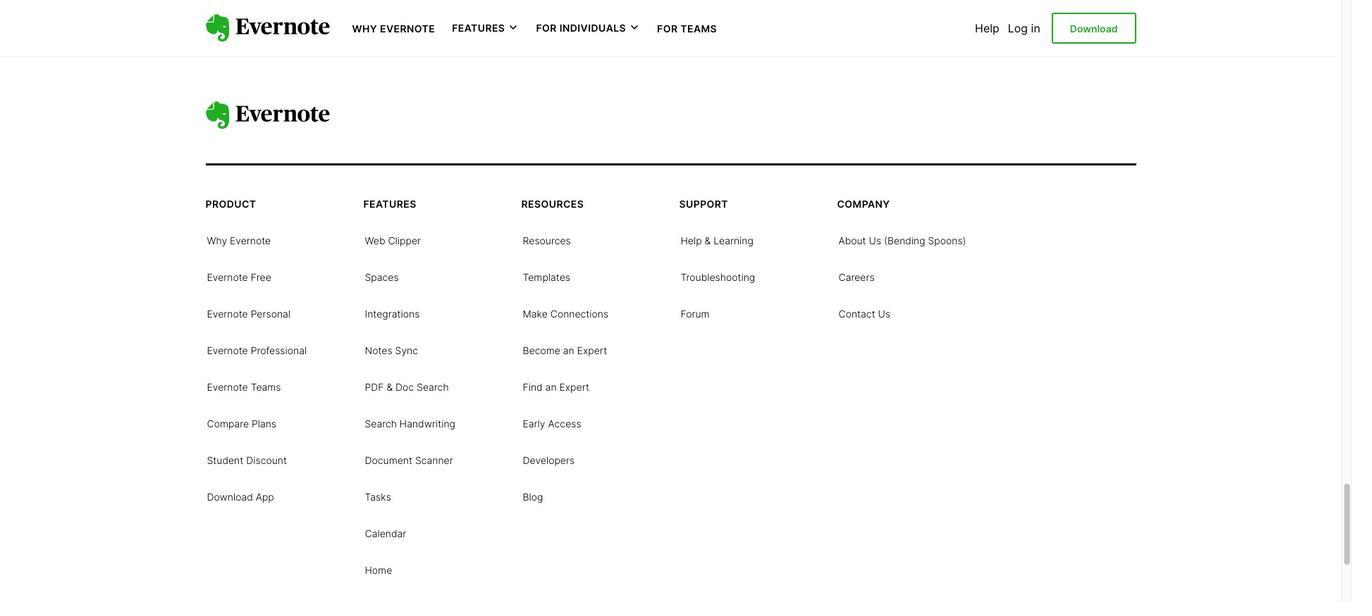 Task type: locate. For each thing, give the bounding box(es) containing it.
1 horizontal spatial download
[[1070, 22, 1118, 34]]

& left doc
[[387, 382, 393, 394]]

forum
[[681, 308, 710, 320]]

0 vertical spatial an
[[563, 345, 575, 357]]

help & learning
[[681, 235, 754, 247]]

& left learning
[[705, 235, 711, 247]]

connections
[[551, 308, 609, 320]]

0 vertical spatial help
[[975, 21, 1000, 35]]

1 horizontal spatial for
[[657, 23, 678, 35]]

help left log
[[975, 21, 1000, 35]]

help
[[975, 21, 1000, 35], [681, 235, 702, 247]]

contact us link
[[839, 307, 891, 321]]

1 horizontal spatial search
[[417, 382, 449, 394]]

expert down connections
[[577, 345, 607, 357]]

0 vertical spatial resources
[[521, 198, 584, 210]]

1 horizontal spatial &
[[705, 235, 711, 247]]

us right about
[[869, 235, 882, 247]]

expert for find an expert
[[559, 382, 590, 394]]

an right become at the bottom left
[[563, 345, 575, 357]]

1 vertical spatial why
[[207, 235, 227, 247]]

1 horizontal spatial why evernote
[[352, 23, 435, 35]]

evernote
[[380, 23, 435, 35], [230, 235, 271, 247], [207, 272, 248, 284], [207, 308, 248, 320], [207, 345, 248, 357], [207, 382, 248, 394]]

evernote for professional
[[207, 345, 248, 357]]

us for contact
[[878, 308, 891, 320]]

evernote for free
[[207, 272, 248, 284]]

& for help
[[705, 235, 711, 247]]

compare plans link
[[207, 417, 276, 431]]

compare plans
[[207, 418, 276, 430]]

spaces link
[[365, 270, 399, 284]]

evernote for personal
[[207, 308, 248, 320]]

1 vertical spatial evernote logo image
[[206, 102, 330, 130]]

scanner
[[415, 455, 453, 467]]

& for pdf
[[387, 382, 393, 394]]

0 vertical spatial why
[[352, 23, 377, 35]]

forum link
[[681, 307, 710, 321]]

resources
[[521, 198, 584, 210], [523, 235, 571, 247]]

evernote free
[[207, 272, 271, 284]]

tasks
[[365, 492, 391, 504]]

download left app
[[207, 492, 253, 504]]

contact us
[[839, 308, 891, 320]]

& inside pdf & doc search link
[[387, 382, 393, 394]]

expert inside 'link'
[[559, 382, 590, 394]]

1 vertical spatial expert
[[559, 382, 590, 394]]

search right doc
[[417, 382, 449, 394]]

clipper
[[388, 235, 421, 247]]

0 vertical spatial evernote logo image
[[206, 14, 330, 42]]

1 vertical spatial teams
[[251, 382, 281, 394]]

0 vertical spatial &
[[705, 235, 711, 247]]

1 horizontal spatial why evernote link
[[352, 21, 435, 35]]

download right in
[[1070, 22, 1118, 34]]

why evernote for for
[[352, 23, 435, 35]]

2 evernote logo image from the top
[[206, 102, 330, 130]]

troubleshooting link
[[681, 270, 755, 284]]

why evernote link
[[352, 21, 435, 35], [207, 233, 271, 248]]

expert down become an expert in the bottom of the page
[[559, 382, 590, 394]]

for teams link
[[657, 21, 717, 35]]

1 vertical spatial download
[[207, 492, 253, 504]]

us
[[869, 235, 882, 247], [878, 308, 891, 320]]

0 horizontal spatial teams
[[251, 382, 281, 394]]

professional
[[251, 345, 307, 357]]

spoons)
[[928, 235, 966, 247]]

search down pdf
[[365, 418, 397, 430]]

1 vertical spatial help
[[681, 235, 702, 247]]

us right contact
[[878, 308, 891, 320]]

0 horizontal spatial an
[[546, 382, 557, 394]]

0 horizontal spatial why
[[207, 235, 227, 247]]

0 vertical spatial why evernote link
[[352, 21, 435, 35]]

teams inside the for teams link
[[681, 23, 717, 35]]

0 vertical spatial why evernote
[[352, 23, 435, 35]]

become
[[523, 345, 561, 357]]

expert
[[577, 345, 607, 357], [559, 382, 590, 394]]

& inside help & learning link
[[705, 235, 711, 247]]

0 horizontal spatial download
[[207, 492, 253, 504]]

help for help & learning
[[681, 235, 702, 247]]

evernote inside evernote free link
[[207, 272, 248, 284]]

features
[[452, 22, 505, 34], [364, 198, 417, 210]]

teams
[[681, 23, 717, 35], [251, 382, 281, 394]]

1 vertical spatial search
[[365, 418, 397, 430]]

early access link
[[523, 417, 582, 431]]

1 horizontal spatial features
[[452, 22, 505, 34]]

1 vertical spatial an
[[546, 382, 557, 394]]

integrations
[[365, 308, 420, 320]]

1 vertical spatial us
[[878, 308, 891, 320]]

resources up "templates" link on the left of page
[[523, 235, 571, 247]]

0 horizontal spatial help
[[681, 235, 702, 247]]

0 horizontal spatial features
[[364, 198, 417, 210]]

0 vertical spatial search
[[417, 382, 449, 394]]

an
[[563, 345, 575, 357], [546, 382, 557, 394]]

why evernote for evernote
[[207, 235, 271, 247]]

help down support
[[681, 235, 702, 247]]

1 vertical spatial resources
[[523, 235, 571, 247]]

0 horizontal spatial &
[[387, 382, 393, 394]]

1 horizontal spatial teams
[[681, 23, 717, 35]]

learning
[[714, 235, 754, 247]]

1 vertical spatial why evernote link
[[207, 233, 271, 248]]

web clipper
[[365, 235, 421, 247]]

early
[[523, 418, 545, 430]]

document scanner link
[[365, 453, 453, 468]]

free
[[251, 272, 271, 284]]

0 horizontal spatial why evernote
[[207, 235, 271, 247]]

1 horizontal spatial an
[[563, 345, 575, 357]]

find an expert
[[523, 382, 590, 394]]

evernote logo image
[[206, 14, 330, 42], [206, 102, 330, 130]]

an inside 'link'
[[546, 382, 557, 394]]

an right find
[[546, 382, 557, 394]]

download
[[1070, 22, 1118, 34], [207, 492, 253, 504]]

for
[[536, 22, 557, 34], [657, 23, 678, 35]]

company
[[837, 198, 890, 210]]

0 horizontal spatial search
[[365, 418, 397, 430]]

resources up resources link
[[521, 198, 584, 210]]

0 vertical spatial teams
[[681, 23, 717, 35]]

teams inside evernote teams link
[[251, 382, 281, 394]]

become an expert
[[523, 345, 607, 357]]

0 vertical spatial expert
[[577, 345, 607, 357]]

evernote inside evernote teams link
[[207, 382, 248, 394]]

teams for evernote teams
[[251, 382, 281, 394]]

0 vertical spatial us
[[869, 235, 882, 247]]

developers
[[523, 455, 575, 467]]

spaces
[[365, 272, 399, 284]]

0 vertical spatial features
[[452, 22, 505, 34]]

templates link
[[523, 270, 571, 284]]

0 vertical spatial download
[[1070, 22, 1118, 34]]

download app
[[207, 492, 274, 504]]

evernote for teams
[[207, 382, 248, 394]]

find an expert link
[[523, 380, 590, 394]]

troubleshooting
[[681, 272, 755, 284]]

0 horizontal spatial for
[[536, 22, 557, 34]]

sync
[[395, 345, 418, 357]]

templates
[[523, 272, 571, 284]]

access
[[548, 418, 582, 430]]

1 vertical spatial why evernote
[[207, 235, 271, 247]]

why
[[352, 23, 377, 35], [207, 235, 227, 247]]

about
[[839, 235, 866, 247]]

for inside button
[[536, 22, 557, 34]]

document scanner
[[365, 455, 453, 467]]

become an expert link
[[523, 343, 607, 358]]

1 horizontal spatial help
[[975, 21, 1000, 35]]

teams for for teams
[[681, 23, 717, 35]]

tasks link
[[365, 490, 391, 504]]

notes sync
[[365, 345, 418, 357]]

1 horizontal spatial why
[[352, 23, 377, 35]]

1 vertical spatial &
[[387, 382, 393, 394]]

evernote inside evernote professional link
[[207, 345, 248, 357]]

search
[[417, 382, 449, 394], [365, 418, 397, 430]]

&
[[705, 235, 711, 247], [387, 382, 393, 394]]

app
[[256, 492, 274, 504]]

download for download app
[[207, 492, 253, 504]]

pdf & doc search
[[365, 382, 449, 394]]

for for for individuals
[[536, 22, 557, 34]]

evernote teams
[[207, 382, 281, 394]]

0 horizontal spatial why evernote link
[[207, 233, 271, 248]]

evernote inside the evernote personal link
[[207, 308, 248, 320]]

compare
[[207, 418, 249, 430]]



Task type: describe. For each thing, give the bounding box(es) containing it.
notes
[[365, 345, 393, 357]]

notes sync link
[[365, 343, 418, 358]]

why for for teams
[[352, 23, 377, 35]]

features inside button
[[452, 22, 505, 34]]

evernote teams link
[[207, 380, 281, 394]]

why evernote link for for
[[352, 21, 435, 35]]

for for for teams
[[657, 23, 678, 35]]

why evernote link for evernote
[[207, 233, 271, 248]]

help & learning link
[[681, 233, 754, 248]]

expert for become an expert
[[577, 345, 607, 357]]

doc
[[396, 382, 414, 394]]

1 vertical spatial features
[[364, 198, 417, 210]]

about us (bending spoons)
[[839, 235, 966, 247]]

calendar link
[[365, 527, 406, 541]]

evernote professional link
[[207, 343, 307, 358]]

student discount
[[207, 455, 287, 467]]

product
[[206, 198, 256, 210]]

student
[[207, 455, 243, 467]]

evernote free link
[[207, 270, 271, 284]]

log in
[[1008, 21, 1041, 35]]

document
[[365, 455, 412, 467]]

log
[[1008, 21, 1028, 35]]

plans
[[252, 418, 276, 430]]

in
[[1031, 21, 1041, 35]]

handwriting
[[400, 418, 456, 430]]

evernote personal link
[[207, 307, 291, 321]]

log in link
[[1008, 21, 1041, 35]]

make
[[523, 308, 548, 320]]

help link
[[975, 21, 1000, 35]]

download link
[[1052, 13, 1136, 44]]

for teams
[[657, 23, 717, 35]]

evernote professional
[[207, 345, 307, 357]]

calendar
[[365, 528, 406, 540]]

help for help
[[975, 21, 1000, 35]]

search handwriting
[[365, 418, 456, 430]]

download app link
[[207, 490, 274, 504]]

personal
[[251, 308, 291, 320]]

student discount link
[[207, 453, 287, 468]]

blog
[[523, 492, 543, 504]]

search handwriting link
[[365, 417, 456, 431]]

integrations link
[[365, 307, 420, 321]]

home link
[[365, 563, 392, 578]]

an for find
[[546, 382, 557, 394]]

make connections
[[523, 308, 609, 320]]

early access
[[523, 418, 582, 430]]

features button
[[452, 21, 519, 35]]

pdf
[[365, 382, 384, 394]]

evernote personal
[[207, 308, 291, 320]]

for individuals button
[[536, 21, 640, 35]]

individuals
[[560, 22, 626, 34]]

blog link
[[523, 490, 543, 504]]

discount
[[246, 455, 287, 467]]

resources link
[[523, 233, 571, 248]]

(bending
[[884, 235, 926, 247]]

for individuals
[[536, 22, 626, 34]]

about us (bending spoons) link
[[839, 233, 966, 248]]

developers link
[[523, 453, 575, 468]]

make connections link
[[523, 307, 609, 321]]

careers
[[839, 272, 875, 284]]

home
[[365, 565, 392, 577]]

an for become
[[563, 345, 575, 357]]

showcase of the calendar feature of evernote image
[[206, 0, 572, 34]]

why for evernote professional
[[207, 235, 227, 247]]

download for download
[[1070, 22, 1118, 34]]

web
[[365, 235, 385, 247]]

contact
[[839, 308, 876, 320]]

web clipper link
[[365, 233, 421, 248]]

1 evernote logo image from the top
[[206, 14, 330, 42]]

pdf & doc search link
[[365, 380, 449, 394]]

us for about
[[869, 235, 882, 247]]

careers link
[[839, 270, 875, 284]]

find
[[523, 382, 543, 394]]

support
[[679, 198, 728, 210]]



Task type: vqa. For each thing, say whether or not it's contained in the screenshot.
Teams related to For Teams
yes



